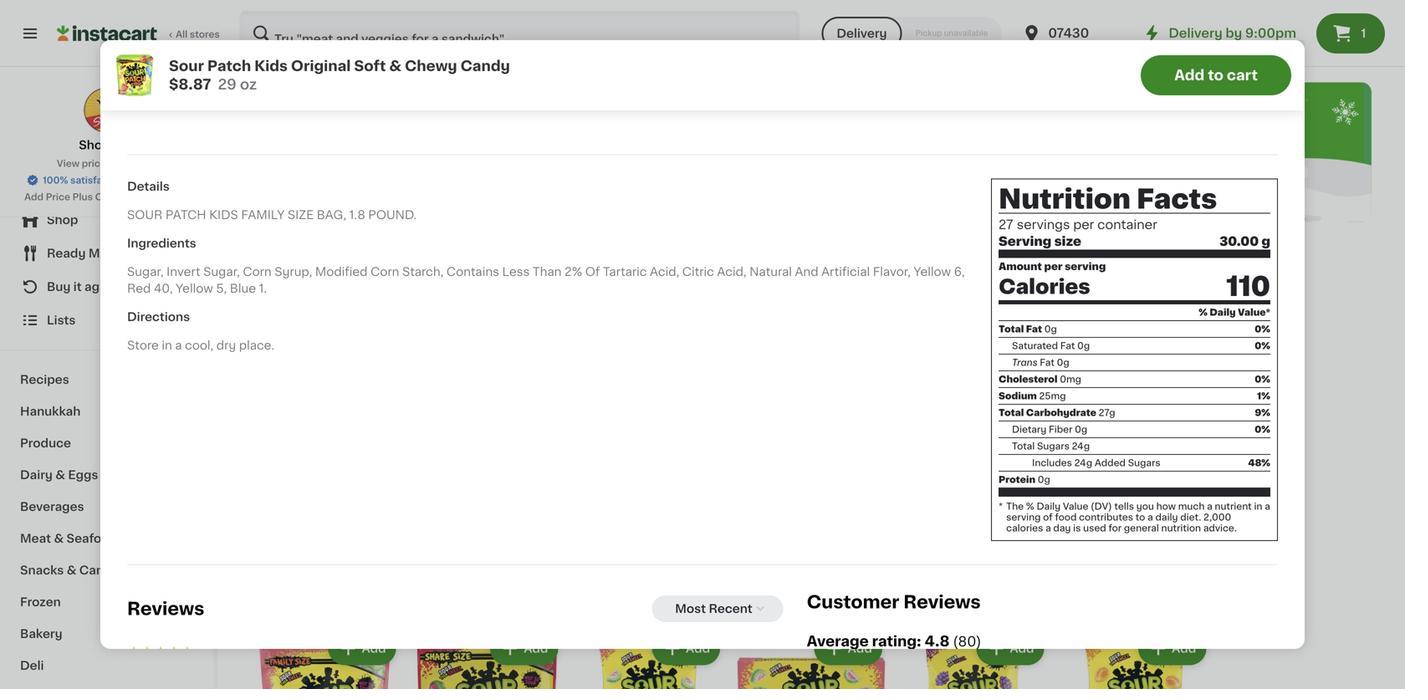 Task type: describe. For each thing, give the bounding box(es) containing it.
most
[[675, 603, 706, 615]]

0 horizontal spatial reviews
[[127, 600, 204, 618]]

delivery for delivery
[[837, 28, 887, 39]]

0% for total fat 0g
[[1255, 325, 1270, 334]]

seafood
[[67, 533, 117, 544]]

fat for total
[[1026, 325, 1042, 334]]

total sugars 24g
[[1012, 442, 1090, 451]]

cart
[[1227, 68, 1258, 82]]

of
[[585, 266, 600, 278]]

fat for trans
[[1040, 358, 1055, 367]]

contains
[[446, 266, 499, 278]]

place.
[[239, 340, 274, 351]]

9%
[[1255, 408, 1270, 417]]

1.
[[259, 283, 267, 294]]

1 inside button
[[1361, 28, 1366, 39]]

shop link
[[10, 203, 203, 237]]

servings
[[1017, 219, 1070, 231]]

recent
[[709, 603, 752, 615]]

add inside button
[[1174, 68, 1205, 82]]

amount per serving
[[999, 262, 1106, 272]]

soft for original
[[354, 59, 386, 73]]

original
[[291, 59, 351, 73]]

2 acid, from the left
[[717, 266, 747, 278]]

buy sour patch kids image
[[251, 82, 1372, 222]]

and
[[795, 266, 818, 278]]

beverages link
[[10, 491, 203, 523]]

dairy & eggs link
[[10, 459, 203, 491]]

x
[[1015, 34, 1021, 43]]

serving inside "* the % daily value (dv) tells you how much a nutrient in a serving of food contributes to a daily diet. 2,000 calories a day is used for general nutrition advice."
[[1006, 513, 1041, 522]]

sponsored image
[[1321, 10, 1372, 20]]

0 horizontal spatial candy
[[79, 565, 119, 576]]

1 vertical spatial to
[[145, 192, 155, 202]]

details
[[127, 181, 170, 192]]

chewy for kids
[[939, 497, 980, 509]]

*
[[999, 502, 1003, 511]]

total fat 0g
[[999, 325, 1057, 334]]

1 vertical spatial yellow
[[176, 283, 213, 294]]

bag,
[[317, 209, 346, 221]]

9.6 oz link
[[1126, 0, 1362, 61]]

hershey's holiday image
[[128, 0, 473, 100]]

it
[[73, 281, 82, 293]]

& inside snacks & candy link
[[67, 565, 76, 576]]

candy,
[[1157, 481, 1198, 492]]

includes
[[1032, 458, 1072, 468]]

2
[[1061, 514, 1067, 523]]

a down of
[[1046, 524, 1051, 533]]

shop
[[47, 214, 78, 226]]

patch for sour patch kids candy, soft & chewy 2 oz
[[1091, 481, 1125, 492]]

sour for sour patch kids candy, soft & chewy 2 oz
[[1061, 481, 1088, 492]]

most recent
[[675, 603, 752, 615]]

1.8
[[349, 209, 365, 221]]

cool,
[[185, 340, 213, 351]]

how
[[1156, 502, 1176, 511]]

deli
[[20, 660, 44, 672]]

all stores link
[[57, 10, 221, 57]]

contributes
[[1079, 513, 1133, 522]]

oz inside the sour patch kids candy, soft & chewy 2 oz
[[1069, 514, 1080, 523]]

0% for saturated fat 0g
[[1255, 341, 1270, 351]]

dry
[[216, 340, 236, 351]]

tells
[[1114, 502, 1134, 511]]

all inside all stores link
[[176, 30, 188, 39]]

in inside "* the % daily value (dv) tells you how much a nutrient in a serving of food contributes to a daily diet. 2,000 calories a day is used for general nutrition advice."
[[1254, 502, 1262, 511]]

your
[[251, 261, 293, 279]]

sour patch kids kids soft & chewy candy button
[[899, 301, 1048, 540]]

$3.32 element
[[899, 456, 1048, 478]]

delivery by 9:00pm
[[1169, 27, 1296, 39]]

by
[[1226, 27, 1242, 39]]

6 x 1.2 oz
[[1007, 34, 1049, 43]]

% inside "* the % daily value (dv) tells you how much a nutrient in a serving of food contributes to a daily diet. 2,000 calories a day is used for general nutrition advice."
[[1026, 502, 1034, 511]]

modified
[[315, 266, 368, 278]]

red
[[127, 283, 151, 294]]

1.2
[[1023, 34, 1036, 43]]

snacks
[[20, 565, 64, 576]]

0g for total fat 0g
[[1044, 325, 1057, 334]]

less
[[502, 266, 530, 278]]

2 corn from the left
[[371, 266, 399, 278]]

30.00 g
[[1220, 236, 1270, 248]]

delivery for delivery by 9:00pm
[[1169, 27, 1223, 39]]

dietary fiber 0g
[[1012, 425, 1087, 434]]

9:00pm
[[1245, 27, 1296, 39]]

1 horizontal spatial sugars
[[1128, 458, 1161, 468]]

favorite
[[297, 261, 373, 279]]

0% for dietary fiber 0g
[[1255, 425, 1270, 434]]

produce link
[[10, 427, 203, 459]]

0 vertical spatial in
[[162, 340, 172, 351]]

again
[[85, 281, 118, 293]]

average rating: 4.8 (80)
[[807, 634, 981, 649]]

0 vertical spatial daily
[[1210, 308, 1236, 317]]

76
[[1080, 459, 1092, 468]]

advice.
[[1203, 524, 1237, 533]]

total carbohydrate 27g
[[999, 408, 1115, 417]]

artificial
[[821, 266, 870, 278]]

% daily value*
[[1199, 308, 1270, 317]]

diet.
[[1180, 513, 1201, 522]]

07430 button
[[1021, 10, 1122, 57]]

nutrition
[[999, 186, 1131, 212]]

& inside sour patch kids kids soft & chewy candy
[[927, 497, 936, 509]]

natural
[[750, 266, 792, 278]]

patch for sour patch kids original soft & chewy candy $8.87 29 oz
[[207, 59, 251, 73]]

add price plus club card to save
[[24, 192, 179, 202]]

oz inside sour patch kids original soft & chewy candy $8.87 29 oz
[[240, 77, 257, 92]]

soft for kids
[[899, 497, 924, 509]]

& inside sour patch kids original soft & chewy candy $8.87 29 oz
[[389, 59, 401, 73]]

plus
[[72, 192, 93, 202]]

hanukkah link
[[10, 396, 203, 427]]

protein 0g
[[999, 475, 1050, 484]]

kids
[[209, 209, 238, 221]]

oz right 10.1
[[783, 34, 794, 43]]

serving size
[[999, 236, 1081, 248]]

view all link
[[487, 0, 637, 51]]

facts
[[1137, 186, 1217, 212]]

protein
[[999, 475, 1035, 484]]

trans fat 0g
[[1012, 358, 1070, 367]]

general
[[1124, 524, 1159, 533]]

0 vertical spatial 24g
[[1072, 442, 1090, 451]]

cholesterol
[[999, 375, 1058, 384]]

value
[[1063, 502, 1089, 511]]

total for dietary fiber 0g
[[999, 408, 1024, 417]]

1 vertical spatial per
[[1044, 262, 1063, 272]]

to inside "* the % daily value (dv) tells you how much a nutrient in a serving of food contributes to a daily diet. 2,000 calories a day is used for general nutrition advice."
[[1136, 513, 1145, 522]]

patch left less
[[425, 261, 479, 279]]

0g for dietary fiber 0g
[[1075, 425, 1087, 434]]

candy for sour patch kids original soft & chewy candy $8.87 29 oz
[[460, 59, 510, 73]]

27g
[[1099, 408, 1115, 417]]

0 vertical spatial serving
[[1065, 262, 1106, 272]]

sodium
[[999, 392, 1037, 401]]

& inside the sour patch kids candy, soft & chewy 2 oz
[[1089, 497, 1098, 509]]

1 corn from the left
[[243, 266, 272, 278]]

amount
[[999, 262, 1042, 272]]

serving
[[999, 236, 1052, 248]]

40,
[[154, 283, 173, 294]]

product group containing 1
[[1061, 301, 1210, 525]]

starch,
[[402, 266, 444, 278]]



Task type: locate. For each thing, give the bounding box(es) containing it.
10.1 oz
[[764, 34, 794, 43]]

nutrient
[[1215, 502, 1252, 511]]

2 vertical spatial to
[[1136, 513, 1145, 522]]

oz right 1.2
[[1038, 34, 1049, 43]]

club
[[95, 192, 117, 202]]

candy down seafood
[[79, 565, 119, 576]]

1 sugar, from the left
[[127, 266, 164, 278]]

total
[[999, 325, 1024, 334], [999, 408, 1024, 417], [1012, 442, 1035, 451]]

calories
[[1006, 524, 1043, 533]]

4 0% from the top
[[1255, 425, 1270, 434]]

& inside dairy & eggs link
[[55, 469, 65, 481]]

1 vertical spatial total
[[999, 408, 1024, 417]]

& right snacks at the bottom left
[[67, 565, 76, 576]]

25mg
[[1039, 392, 1066, 401]]

of
[[1043, 513, 1053, 522]]

average
[[807, 634, 869, 649]]

& right "meat"
[[54, 533, 64, 544]]

soft down '$3.32' element
[[899, 497, 924, 509]]

2 0% from the top
[[1255, 341, 1270, 351]]

oz right the 29
[[240, 77, 257, 92]]

fat up the saturated
[[1026, 325, 1042, 334]]

per up "size"
[[1073, 219, 1094, 231]]

daily inside "* the % daily value (dv) tells you how much a nutrient in a serving of food contributes to a daily diet. 2,000 calories a day is used for general nutrition advice."
[[1037, 502, 1061, 511]]

1
[[1361, 28, 1366, 39], [1071, 458, 1078, 476]]

1 horizontal spatial daily
[[1210, 308, 1236, 317]]

patch inside sour patch kids kids soft & chewy candy
[[929, 481, 963, 492]]

0 vertical spatial per
[[1073, 219, 1094, 231]]

soft inside the sour patch kids candy, soft & chewy 2 oz
[[1061, 497, 1086, 509]]

chewy inside sour patch kids original soft & chewy candy $8.87 29 oz
[[405, 59, 457, 73]]

in right nutrient
[[1254, 502, 1262, 511]]

1 horizontal spatial soft
[[899, 497, 924, 509]]

a down you
[[1148, 513, 1153, 522]]

sugars up includes
[[1037, 442, 1070, 451]]

sour for sour patch kids original soft & chewy candy $8.87 29 oz
[[169, 59, 204, 73]]

1 horizontal spatial all
[[512, 40, 524, 49]]

& right value
[[1089, 497, 1098, 509]]

chewy for candy,
[[1101, 497, 1142, 509]]

1 vertical spatial candy
[[983, 497, 1022, 509]]

to inside button
[[1208, 68, 1224, 82]]

reviews up 4.8
[[903, 594, 981, 611]]

0 horizontal spatial corn
[[243, 266, 272, 278]]

buy
[[47, 281, 71, 293]]

% right the
[[1026, 502, 1034, 511]]

per inside nutrition facts 27 servings per container
[[1073, 219, 1094, 231]]

soft up food
[[1061, 497, 1086, 509]]

1 horizontal spatial acid,
[[717, 266, 747, 278]]

sour inside sour patch kids original soft & chewy candy $8.87 29 oz
[[169, 59, 204, 73]]

sugar, up "5,"
[[203, 266, 240, 278]]

flavor,
[[873, 266, 911, 278]]

(dv)
[[1091, 502, 1112, 511]]

soft inside sour patch kids kids soft & chewy candy
[[899, 497, 924, 509]]

candy down view all
[[460, 59, 510, 73]]

1 horizontal spatial view
[[487, 40, 509, 49]]

24g up "76"
[[1072, 442, 1090, 451]]

1 horizontal spatial in
[[1254, 502, 1262, 511]]

customer
[[807, 594, 899, 611]]

* the % daily value (dv) tells you how much a nutrient in a serving of food contributes to a daily diet. 2,000 calories a day is used for general nutrition advice.
[[999, 502, 1270, 533]]

dairy & eggs
[[20, 469, 98, 481]]

soft inside sour patch kids original soft & chewy candy $8.87 29 oz
[[354, 59, 386, 73]]

& down '$3.32' element
[[927, 497, 936, 509]]

delivery right the 10.1 oz
[[837, 28, 887, 39]]

per up calories
[[1044, 262, 1063, 272]]

yellow left the 6,
[[914, 266, 951, 278]]

0 vertical spatial %
[[1199, 308, 1208, 317]]

most recent button
[[652, 596, 783, 622]]

fat up "trans fat 0g"
[[1060, 341, 1075, 351]]

sour inside sour patch kids kids soft & chewy candy
[[899, 481, 926, 492]]

1 horizontal spatial candy
[[460, 59, 510, 73]]

0 vertical spatial 1
[[1361, 28, 1366, 39]]

total for saturated fat 0g
[[999, 325, 1024, 334]]

0 horizontal spatial in
[[162, 340, 172, 351]]

view all
[[487, 40, 524, 49]]

chewy for original
[[405, 59, 457, 73]]

chewy inside the sour patch kids candy, soft & chewy 2 oz
[[1101, 497, 1142, 509]]

add
[[1174, 68, 1205, 82], [24, 192, 44, 202], [1010, 315, 1034, 327], [1172, 315, 1196, 327], [362, 643, 386, 655], [524, 643, 548, 655], [686, 643, 710, 655], [848, 643, 872, 655], [1010, 643, 1034, 655], [1172, 643, 1196, 655]]

0 horizontal spatial acid,
[[650, 266, 679, 278]]

1 horizontal spatial 1
[[1361, 28, 1366, 39]]

1 horizontal spatial delivery
[[1169, 27, 1223, 39]]

per
[[1073, 219, 1094, 231], [1044, 262, 1063, 272]]

oz
[[783, 34, 794, 43], [1038, 34, 1049, 43], [1267, 34, 1278, 43], [240, 77, 257, 92], [1069, 514, 1080, 523]]

1 vertical spatial in
[[1254, 502, 1262, 511]]

total up the saturated
[[999, 325, 1024, 334]]

oz right the 9.6
[[1267, 34, 1278, 43]]

0g
[[1044, 325, 1057, 334], [1077, 341, 1090, 351], [1057, 358, 1070, 367], [1075, 425, 1087, 434], [1038, 475, 1050, 484]]

0 horizontal spatial sugar,
[[127, 266, 164, 278]]

sour patch kids kids soft & chewy candy
[[899, 481, 1022, 509]]

add inside product group
[[1172, 315, 1196, 327]]

service type group
[[822, 17, 1001, 50]]

store in a cool, dry place.
[[127, 340, 274, 351]]

fat for saturated
[[1060, 341, 1075, 351]]

100% satisfaction guarantee button
[[26, 170, 187, 187]]

carbohydrate
[[1026, 408, 1096, 417]]

oz up is
[[1069, 514, 1080, 523]]

0 vertical spatial to
[[1208, 68, 1224, 82]]

1 vertical spatial fat
[[1060, 341, 1075, 351]]

0 vertical spatial sugars
[[1037, 442, 1070, 451]]

1 acid, from the left
[[650, 266, 679, 278]]

instacart logo image
[[57, 23, 157, 43]]

daily
[[1155, 513, 1178, 522]]

sugars
[[1037, 442, 1070, 451], [1128, 458, 1161, 468]]

calories
[[999, 277, 1090, 297]]

bakery link
[[10, 618, 203, 650]]

candy
[[460, 59, 510, 73], [983, 497, 1022, 509], [79, 565, 119, 576]]

used
[[1083, 524, 1106, 533]]

2 horizontal spatial candy
[[983, 497, 1022, 509]]

1 horizontal spatial sugar,
[[203, 266, 240, 278]]

sour down pound.
[[377, 261, 421, 279]]

a up 2,000
[[1207, 502, 1213, 511]]

0 vertical spatial candy
[[460, 59, 510, 73]]

chewy inside sour patch kids kids soft & chewy candy
[[939, 497, 980, 509]]

kids inside sour patch kids original soft & chewy candy $8.87 29 oz
[[254, 59, 288, 73]]

the
[[1006, 502, 1024, 511]]

sugar, up red
[[127, 266, 164, 278]]

0 horizontal spatial per
[[1044, 262, 1063, 272]]

candy down 'protein'
[[983, 497, 1022, 509]]

1 horizontal spatial to
[[1136, 513, 1145, 522]]

1 vertical spatial view
[[57, 159, 80, 168]]

sour
[[169, 59, 204, 73], [377, 261, 421, 279], [1061, 481, 1088, 492], [899, 481, 926, 492]]

kids up *
[[995, 481, 1020, 492]]

day
[[1053, 524, 1071, 533]]

& right original
[[389, 59, 401, 73]]

(80)
[[953, 635, 981, 649]]

candy inside sour patch kids original soft & chewy candy $8.87 29 oz
[[460, 59, 510, 73]]

much
[[1178, 502, 1205, 511]]

1 vertical spatial sugars
[[1128, 458, 1161, 468]]

invert
[[167, 266, 200, 278]]

100% satisfaction guarantee
[[43, 176, 177, 185]]

shoprite
[[79, 139, 134, 151]]

sour patch kids family size bag, 1.8 pound.
[[127, 209, 417, 221]]

% left value*
[[1199, 308, 1208, 317]]

total down sodium
[[999, 408, 1024, 417]]

0 vertical spatial total
[[999, 325, 1024, 334]]

patch up (dv)
[[1091, 481, 1125, 492]]

0g for trans fat 0g
[[1057, 358, 1070, 367]]

0 horizontal spatial delivery
[[837, 28, 887, 39]]

fat down saturated fat 0g
[[1040, 358, 1055, 367]]

& left eggs
[[55, 469, 65, 481]]

1 vertical spatial daily
[[1037, 502, 1061, 511]]

than
[[533, 266, 562, 278]]

in right store
[[162, 340, 172, 351]]

cholesterol 0mg
[[999, 375, 1081, 384]]

trans
[[1012, 358, 1038, 367]]

save
[[157, 192, 179, 202]]

serving down "size"
[[1065, 262, 1106, 272]]

2 horizontal spatial soft
[[1061, 497, 1086, 509]]

1 vertical spatial all
[[512, 40, 524, 49]]

corn left starch, on the left top of the page
[[371, 266, 399, 278]]

kids up you
[[1128, 481, 1154, 492]]

0 horizontal spatial soft
[[354, 59, 386, 73]]

saturated
[[1012, 341, 1058, 351]]

view pricing policy link
[[57, 157, 156, 170]]

soft for candy,
[[1061, 497, 1086, 509]]

1 horizontal spatial per
[[1073, 219, 1094, 231]]

10.1 oz link
[[641, 0, 877, 61]]

1 horizontal spatial corn
[[371, 266, 399, 278]]

24g right the "$"
[[1074, 458, 1092, 468]]

sour for sour patch kids kids soft & chewy candy
[[899, 481, 926, 492]]

citric
[[682, 266, 714, 278]]

includes 24g added sugars
[[1032, 458, 1161, 468]]

kids down '$3.32' element
[[966, 481, 992, 492]]

delivery
[[1169, 27, 1223, 39], [837, 28, 887, 39]]

2 horizontal spatial to
[[1208, 68, 1224, 82]]

sugars right added
[[1128, 458, 1161, 468]]

soft right original
[[354, 59, 386, 73]]

nutrition facts 27 servings per container
[[999, 186, 1217, 231]]

0 horizontal spatial yellow
[[176, 283, 213, 294]]

ingredients
[[127, 237, 196, 249]]

2 sugar, from the left
[[203, 266, 240, 278]]

g
[[1262, 236, 1270, 248]]

1 0% from the top
[[1255, 325, 1270, 334]]

kids left than
[[483, 261, 524, 279]]

3 0% from the top
[[1255, 375, 1270, 384]]

patch inside the sour patch kids candy, soft & chewy 2 oz
[[1091, 481, 1125, 492]]

$
[[1064, 459, 1071, 468]]

policy
[[117, 159, 146, 168]]

sour
[[127, 209, 162, 221]]

serving up calories
[[1006, 513, 1041, 522]]

0 vertical spatial fat
[[1026, 325, 1042, 334]]

None search field
[[239, 10, 800, 57]]

sour down $ 1 76
[[1061, 481, 1088, 492]]

patch up the 29
[[207, 59, 251, 73]]

value*
[[1238, 308, 1270, 317]]

corn up 1.
[[243, 266, 272, 278]]

1 horizontal spatial %
[[1199, 308, 1208, 317]]

beverages
[[20, 501, 84, 513]]

view for view all
[[487, 40, 509, 49]]

candy for sour patch kids kids soft & chewy candy
[[983, 497, 1022, 509]]

add button
[[978, 306, 1043, 336], [1140, 306, 1205, 336], [330, 634, 395, 664], [492, 634, 557, 664], [654, 634, 719, 664], [816, 634, 881, 664], [978, 634, 1043, 664], [1140, 634, 1205, 664]]

delivery button
[[822, 17, 902, 50]]

& inside "meat & seafood" link
[[54, 533, 64, 544]]

patch
[[207, 59, 251, 73], [425, 261, 479, 279], [1091, 481, 1125, 492], [929, 481, 963, 492]]

patch inside sour patch kids original soft & chewy candy $8.87 29 oz
[[207, 59, 251, 73]]

6,
[[954, 266, 965, 278]]

meat
[[20, 533, 51, 544]]

daily up of
[[1037, 502, 1061, 511]]

2 vertical spatial fat
[[1040, 358, 1055, 367]]

product group
[[899, 301, 1048, 540], [1061, 301, 1210, 525], [251, 629, 400, 689], [413, 629, 562, 689], [575, 629, 724, 689], [737, 629, 886, 689], [899, 629, 1048, 689], [1061, 629, 1210, 689]]

daily
[[1210, 308, 1236, 317], [1037, 502, 1061, 511]]

6 x 1.2 oz link
[[883, 0, 1119, 61]]

0 horizontal spatial view
[[57, 159, 80, 168]]

candy inside sour patch kids kids soft & chewy candy
[[983, 497, 1022, 509]]

delivery inside the delivery by 9:00pm link
[[1169, 27, 1223, 39]]

1 vertical spatial serving
[[1006, 513, 1041, 522]]

acid, left citric
[[650, 266, 679, 278]]

0 horizontal spatial all
[[176, 30, 188, 39]]

0 horizontal spatial 1
[[1071, 458, 1078, 476]]

all inside view all link
[[512, 40, 524, 49]]

delivery by 9:00pm link
[[1142, 23, 1296, 43]]

sour down '$3.32' element
[[899, 481, 926, 492]]

1 horizontal spatial reviews
[[903, 594, 981, 611]]

kids for sour patch kids kids soft & chewy candy
[[966, 481, 992, 492]]

reviews up bakery link
[[127, 600, 204, 618]]

1 horizontal spatial chewy
[[939, 497, 980, 509]]

dietary
[[1012, 425, 1047, 434]]

2 vertical spatial total
[[1012, 442, 1035, 451]]

1 vertical spatial %
[[1026, 502, 1034, 511]]

0g for saturated fat 0g
[[1077, 341, 1090, 351]]

card
[[120, 192, 143, 202]]

delivery inside delivery button
[[837, 28, 887, 39]]

all
[[176, 30, 188, 39], [512, 40, 524, 49]]

1 inside product group
[[1071, 458, 1078, 476]]

kids left original
[[254, 59, 288, 73]]

a left cool,
[[175, 340, 182, 351]]

yellow down invert
[[176, 283, 213, 294]]

dairy
[[20, 469, 53, 481]]

1 horizontal spatial yellow
[[914, 266, 951, 278]]

0 horizontal spatial chewy
[[405, 59, 457, 73]]

to down details
[[145, 192, 155, 202]]

patch for sour patch kids kids soft & chewy candy
[[929, 481, 963, 492]]

4.8
[[925, 634, 950, 649]]

view for view pricing policy
[[57, 159, 80, 168]]

nutrition
[[1161, 524, 1201, 533]]

your favorite sour patch kids
[[251, 261, 524, 279]]

0 vertical spatial view
[[487, 40, 509, 49]]

sour inside the sour patch kids candy, soft & chewy 2 oz
[[1061, 481, 1088, 492]]

0 horizontal spatial serving
[[1006, 513, 1041, 522]]

0 vertical spatial yellow
[[914, 266, 951, 278]]

2 horizontal spatial chewy
[[1101, 497, 1142, 509]]

1 vertical spatial 1
[[1071, 458, 1078, 476]]

0 vertical spatial all
[[176, 30, 188, 39]]

29
[[218, 77, 236, 92]]

a right nutrient
[[1265, 502, 1270, 511]]

total down dietary
[[1012, 442, 1035, 451]]

sour up $8.87
[[169, 59, 204, 73]]

1 vertical spatial 24g
[[1074, 458, 1092, 468]]

1 horizontal spatial serving
[[1065, 262, 1106, 272]]

1 left "76"
[[1071, 458, 1078, 476]]

0 horizontal spatial to
[[145, 192, 155, 202]]

1 down sponsored image
[[1361, 28, 1366, 39]]

delivery left by
[[1169, 27, 1223, 39]]

shoprite logo image
[[83, 87, 130, 133]]

kids inside the sour patch kids candy, soft & chewy 2 oz
[[1128, 481, 1154, 492]]

0 horizontal spatial sugars
[[1037, 442, 1070, 451]]

0 horizontal spatial %
[[1026, 502, 1034, 511]]

snacks & candy link
[[10, 555, 203, 586]]

acid, right citric
[[717, 266, 747, 278]]

0 horizontal spatial daily
[[1037, 502, 1061, 511]]

$ 1 76
[[1064, 458, 1092, 476]]

kids for sour patch kids candy, soft & chewy 2 oz
[[1128, 481, 1154, 492]]

24g
[[1072, 442, 1090, 451], [1074, 458, 1092, 468]]

patch down '$3.32' element
[[929, 481, 963, 492]]

★★★★★
[[127, 647, 194, 660], [127, 647, 194, 660]]

to left the cart
[[1208, 68, 1224, 82]]

2 vertical spatial candy
[[79, 565, 119, 576]]

07430
[[1048, 27, 1089, 39]]

to up general
[[1136, 513, 1145, 522]]

kids for sour patch kids original soft & chewy candy $8.87 29 oz
[[254, 59, 288, 73]]

price
[[46, 192, 70, 202]]

all stores
[[176, 30, 220, 39]]

daily left value*
[[1210, 308, 1236, 317]]

0% for cholesterol 0mg
[[1255, 375, 1270, 384]]

recipes link
[[10, 364, 203, 396]]



Task type: vqa. For each thing, say whether or not it's contained in the screenshot.
the 'Fat'
yes



